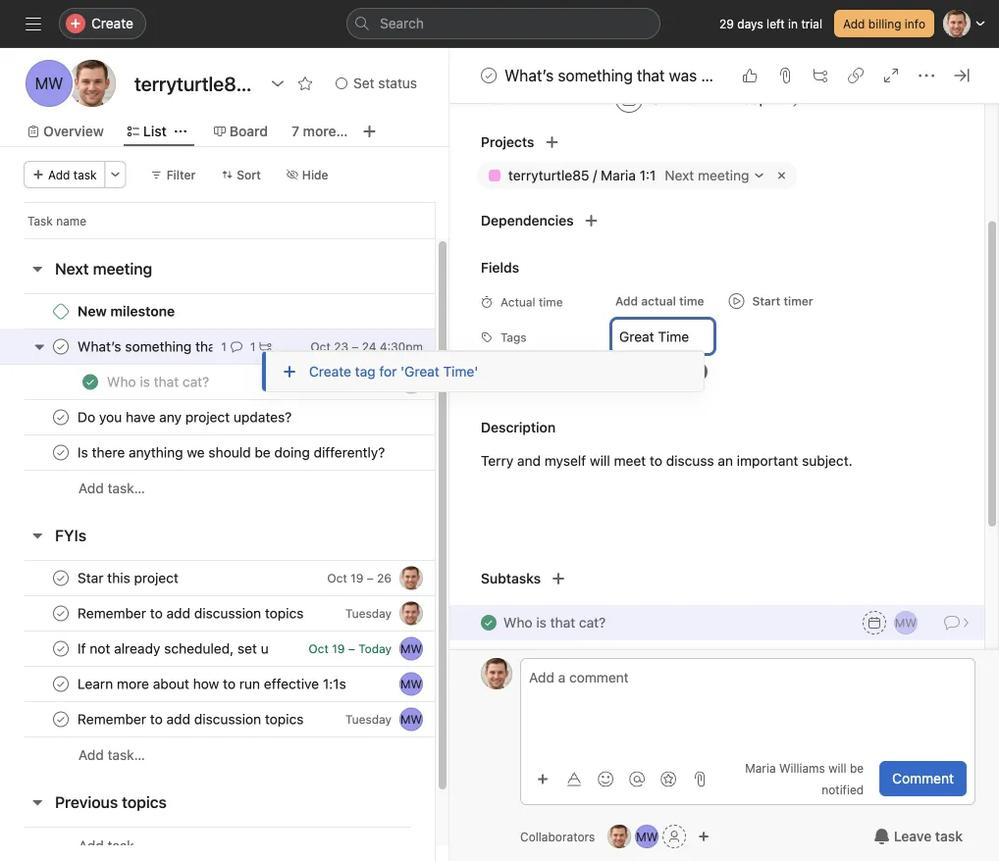 Task type: locate. For each thing, give the bounding box(es) containing it.
1 vertical spatial next
[[55, 260, 89, 278]]

add task… button up fyis button
[[79, 478, 145, 500]]

1 vertical spatial mw row
[[0, 666, 507, 703]]

filter
[[166, 168, 196, 182]]

tag
[[355, 364, 376, 380]]

0 horizontal spatial 19
[[332, 642, 345, 656]]

for
[[379, 364, 397, 380]]

oct 19 – 26
[[327, 572, 392, 585]]

19 inside if not already scheduled, set up a recurring 1:1 meeting in your calendar cell
[[332, 642, 345, 656]]

2 completed checkbox from the top
[[49, 406, 73, 429]]

terry
[[481, 453, 514, 470]]

26
[[377, 572, 392, 585]]

1 vertical spatial 19
[[332, 642, 345, 656]]

0 vertical spatial completed checkbox
[[49, 335, 73, 359]]

23
[[677, 91, 694, 107], [334, 340, 348, 354]]

row
[[24, 237, 435, 239], [0, 293, 507, 330], [0, 329, 507, 365], [0, 399, 507, 436], [0, 435, 507, 471], [0, 560, 507, 597], [0, 596, 507, 632], [0, 631, 507, 667], [0, 702, 507, 738]]

1 down new milestone cell
[[221, 340, 227, 354]]

1 vertical spatial add task… button
[[79, 745, 145, 766]]

status
[[378, 75, 417, 91]]

add left actual
[[615, 295, 638, 309]]

next right collapse task list for this section image
[[55, 260, 89, 278]]

time
[[679, 295, 704, 309], [539, 296, 563, 310]]

2 vertical spatial add task… button
[[79, 836, 145, 857]]

1 vertical spatial collapse task list for this section image
[[29, 795, 45, 811]]

topics
[[122, 793, 167, 812]]

collapse task list for this section image left fyis
[[29, 528, 45, 544]]

– left 26
[[367, 572, 374, 585]]

2 1 button from the left
[[246, 337, 275, 357]]

row containing 1
[[0, 329, 507, 365]]

main content containing due date
[[450, 0, 984, 859]]

task right leave
[[935, 829, 963, 845]]

1 vertical spatial oct 23 – 24 4:30pm
[[311, 340, 423, 354]]

–
[[698, 91, 706, 107], [352, 340, 359, 354], [367, 572, 374, 585], [348, 642, 355, 656]]

0 vertical spatial next
[[665, 168, 694, 184]]

4:30pm
[[730, 91, 779, 107], [380, 340, 423, 354]]

description
[[481, 420, 556, 436]]

0 horizontal spatial oct 23 – 24 4:30pm
[[311, 340, 423, 354]]

maria right the /
[[601, 168, 636, 184]]

completed checkbox inside star this project cell
[[49, 567, 73, 590]]

create right expand sidebar icon
[[91, 15, 133, 31]]

1 button
[[217, 337, 246, 357], [246, 337, 275, 357]]

search list box
[[346, 8, 660, 39]]

sort
[[237, 168, 261, 182]]

name
[[56, 214, 86, 228]]

3 task… from the top
[[108, 838, 145, 854]]

0 vertical spatial tuesday
[[345, 607, 392, 621]]

3 completed checkbox from the top
[[49, 567, 73, 590]]

previous
[[55, 793, 118, 812]]

0 vertical spatial 23
[[677, 91, 694, 107]]

create inside option
[[309, 364, 351, 380]]

1 horizontal spatial 24
[[709, 91, 726, 107]]

mw row down move tasks between sections icon
[[0, 364, 507, 400]]

harder
[[701, 66, 747, 85]]

24 inside main content
[[709, 91, 726, 107]]

1 vertical spatial next meeting
[[55, 260, 152, 278]]

add task… inside header next meeting tree grid
[[79, 480, 145, 497]]

19 left 26
[[351, 572, 363, 585]]

add task… button for fyis
[[79, 745, 145, 766]]

0 vertical spatial task…
[[108, 480, 145, 497]]

2 mw row from the top
[[0, 666, 507, 703]]

will left be
[[829, 762, 846, 776]]

set
[[353, 75, 374, 91]]

task… inside header next meeting tree grid
[[108, 480, 145, 497]]

0 horizontal spatial 1
[[221, 340, 227, 354]]

than
[[752, 66, 783, 85]]

maria left williams
[[745, 762, 776, 776]]

4:30pm down 0 likes. click to like this task image
[[730, 91, 779, 107]]

24
[[709, 91, 726, 107], [362, 340, 376, 354]]

1 vertical spatial add task…
[[79, 747, 145, 764]]

remove image
[[774, 168, 790, 184]]

what's
[[505, 66, 554, 85]]

1 vertical spatial task
[[935, 829, 963, 845]]

7
[[291, 123, 299, 139]]

Is there anything we should be doing differently? text field
[[74, 443, 391, 463]]

0 horizontal spatial time
[[539, 296, 563, 310]]

task… down previous topics
[[108, 838, 145, 854]]

remember to add discussion topics for the next meeting cell up "if not already scheduled, set up a recurring 1:1 meeting in your calendar" text box at the left
[[0, 596, 436, 632]]

next meeting up new milestone text field
[[55, 260, 152, 278]]

0 vertical spatial add task… row
[[0, 470, 507, 506]]

0 vertical spatial create
[[91, 15, 133, 31]]

1 vertical spatial 4:30pm
[[380, 340, 423, 354]]

1 vertical spatial completed checkbox
[[49, 406, 73, 429]]

tuesday up today
[[345, 607, 392, 621]]

23 inside what's something that was harder than expected? cell
[[334, 340, 348, 354]]

Completed checkbox
[[477, 64, 501, 87], [79, 370, 102, 394], [49, 441, 73, 465], [49, 602, 73, 626], [477, 612, 501, 635], [49, 637, 73, 661], [49, 673, 73, 696], [49, 708, 73, 732]]

0 vertical spatial mw row
[[0, 364, 507, 400]]

learn more about how to run effective 1:1s cell
[[0, 666, 436, 703]]

completed image for completed checkbox inside the who is that cat? cell
[[79, 370, 102, 394]]

add task… button
[[79, 478, 145, 500], [79, 745, 145, 766], [79, 836, 145, 857]]

next inside dropdown button
[[665, 168, 694, 184]]

task… up previous topics
[[108, 747, 145, 764]]

1 completed checkbox from the top
[[49, 335, 73, 359]]

search
[[380, 15, 424, 31]]

add task… up fyis button
[[79, 480, 145, 497]]

main content
[[450, 0, 984, 859]]

1 button left move tasks between sections icon
[[246, 337, 275, 357]]

create left tag on the left of the page
[[309, 364, 351, 380]]

comment
[[892, 771, 954, 787]]

toolbar
[[529, 765, 714, 793]]

1 vertical spatial create
[[309, 364, 351, 380]]

oct 23 – 24 4:30pm inside "what's something that was harder than expected?" dialog
[[651, 91, 779, 107]]

mw row
[[0, 364, 507, 400], [0, 666, 507, 703]]

0 horizontal spatial task
[[73, 168, 97, 182]]

1 horizontal spatial 23
[[677, 91, 694, 107]]

oct 19 – today
[[309, 642, 392, 656]]

2 task… from the top
[[108, 747, 145, 764]]

completed milestone image
[[53, 304, 69, 319]]

set status
[[353, 75, 417, 91]]

2 remember to add discussion topics for the next meeting cell from the top
[[0, 702, 436, 738]]

2 add task… row from the top
[[0, 737, 507, 773]]

actual
[[641, 295, 676, 309]]

'great
[[401, 364, 439, 380]]

0 vertical spatial oct 23 – 24 4:30pm
[[651, 91, 779, 107]]

meet
[[614, 453, 646, 470]]

0 vertical spatial next meeting
[[665, 168, 749, 184]]

completed image inside star this project cell
[[49, 567, 73, 590]]

meeting left remove icon
[[698, 168, 749, 184]]

0 horizontal spatial 4:30pm
[[380, 340, 423, 354]]

do you have any project updates? cell
[[0, 399, 436, 436]]

task for leave task
[[935, 829, 963, 845]]

collapse task list for this section image
[[29, 528, 45, 544], [29, 795, 45, 811]]

0 vertical spatial meeting
[[698, 168, 749, 184]]

list
[[143, 123, 167, 139]]

add task… up previous topics
[[79, 747, 145, 764]]

that
[[637, 66, 665, 85]]

board link
[[214, 121, 268, 142]]

add billing info
[[843, 17, 925, 30]]

task… up star this project text field
[[108, 480, 145, 497]]

1 button down new milestone cell
[[217, 337, 246, 357]]

collapse task list for this section image left previous
[[29, 795, 45, 811]]

1 vertical spatial maria
[[745, 762, 776, 776]]

oct
[[651, 91, 674, 107], [311, 340, 331, 354], [327, 572, 347, 585], [309, 642, 329, 656]]

2 vertical spatial add task…
[[79, 838, 145, 854]]

4:30pm up the create tag for 'great time'
[[380, 340, 423, 354]]

projects button
[[450, 129, 534, 157]]

/
[[593, 168, 597, 184]]

– left today
[[348, 642, 355, 656]]

who is that cat? cell
[[0, 364, 436, 400]]

2 vertical spatial completed checkbox
[[49, 567, 73, 590]]

projects
[[481, 134, 534, 151]]

next meeting inside dropdown button
[[665, 168, 749, 184]]

add task… button down previous topics
[[79, 836, 145, 857]]

add subtasks image
[[551, 572, 566, 587]]

1 horizontal spatial 4:30pm
[[730, 91, 779, 107]]

completed image inside 'do you have any project updates?' cell
[[49, 406, 73, 429]]

1 vertical spatial task…
[[108, 747, 145, 764]]

task inside "what's something that was harder than expected?" dialog
[[935, 829, 963, 845]]

create for create tag for 'great time'
[[309, 364, 351, 380]]

mw inside who is that cat? cell
[[400, 375, 422, 389]]

0 horizontal spatial maria
[[601, 168, 636, 184]]

2 vertical spatial add task… row
[[0, 827, 507, 862]]

info
[[905, 17, 925, 30]]

0 vertical spatial collapse task list for this section image
[[29, 528, 45, 544]]

attachments: add a file to this task, what's something that was harder than expected? image
[[777, 68, 793, 83]]

19 inside star this project cell
[[351, 572, 363, 585]]

meeting inside next meeting dropdown button
[[698, 168, 749, 184]]

something
[[558, 66, 633, 85]]

completed image
[[477, 64, 501, 87], [49, 335, 73, 359], [49, 441, 73, 465], [49, 602, 73, 626], [477, 612, 501, 635], [49, 637, 73, 661]]

1 vertical spatial tuesday
[[345, 713, 392, 727]]

completed checkbox for star this project text field
[[49, 567, 73, 590]]

1 horizontal spatial time
[[679, 295, 704, 309]]

attach a file or paste an image image
[[692, 772, 708, 788]]

completed checkbox for do you have any project updates? text field
[[49, 406, 73, 429]]

2 add task… from the top
[[79, 747, 145, 764]]

add task… inside header fyis tree grid
[[79, 747, 145, 764]]

expand sidebar image
[[26, 16, 41, 31]]

completed image inside who is that cat? cell
[[79, 370, 102, 394]]

mw
[[35, 74, 63, 93], [400, 375, 422, 389], [895, 617, 917, 631], [400, 642, 422, 656], [400, 678, 422, 691], [400, 713, 422, 727], [636, 830, 658, 844]]

next meeting right the 1:1
[[665, 168, 749, 184]]

0 horizontal spatial 24
[[362, 340, 376, 354]]

oct 23 – 24 4:30pm up tag on the left of the page
[[311, 340, 423, 354]]

1 add task… from the top
[[79, 480, 145, 497]]

meeting up new milestone text field
[[93, 260, 152, 278]]

next right the 1:1
[[665, 168, 694, 184]]

1 add task… button from the top
[[79, 478, 145, 500]]

1 horizontal spatial next
[[665, 168, 694, 184]]

2 vertical spatial task…
[[108, 838, 145, 854]]

None text field
[[130, 66, 260, 101], [619, 325, 704, 349], [130, 66, 260, 101], [619, 325, 704, 349]]

1 horizontal spatial oct 23 – 24 4:30pm
[[651, 91, 779, 107]]

add actual time button
[[607, 288, 713, 316]]

completed image
[[79, 370, 102, 394], [49, 406, 73, 429], [49, 567, 73, 590], [49, 673, 73, 696], [49, 708, 73, 732]]

add tab image
[[362, 124, 377, 139]]

1 vertical spatial 24
[[362, 340, 376, 354]]

oct inside star this project cell
[[327, 572, 347, 585]]

create inside popup button
[[91, 15, 133, 31]]

remember to add discussion topics for the next meeting cell
[[0, 596, 436, 632], [0, 702, 436, 738]]

completed image for completed checkbox within the "learn more about how to run effective 1:1s" cell
[[49, 673, 73, 696]]

leave
[[894, 829, 932, 845]]

copy task link image
[[848, 68, 864, 83]]

2 add task… button from the top
[[79, 745, 145, 766]]

toolbar inside "what's something that was harder than expected?" dialog
[[529, 765, 714, 793]]

tt button
[[399, 567, 423, 590], [399, 602, 423, 626], [481, 659, 512, 690], [608, 825, 631, 849]]

0 vertical spatial add task…
[[79, 480, 145, 497]]

time inside dropdown button
[[679, 295, 704, 309]]

mw button inside if not already scheduled, set up a recurring 1:1 meeting in your calendar cell
[[399, 637, 423, 661]]

0 vertical spatial add task… button
[[79, 478, 145, 500]]

1 left move tasks between sections icon
[[250, 340, 256, 354]]

1 tuesday from the top
[[345, 607, 392, 621]]

0 horizontal spatial meeting
[[93, 260, 152, 278]]

add up previous
[[79, 747, 104, 764]]

1 task… from the top
[[108, 480, 145, 497]]

task…
[[108, 480, 145, 497], [108, 747, 145, 764], [108, 838, 145, 854]]

19 for – 26
[[351, 572, 363, 585]]

next inside button
[[55, 260, 89, 278]]

1 add task… row from the top
[[0, 470, 507, 506]]

oct inside what's something that was harder than expected? cell
[[311, 340, 331, 354]]

1 horizontal spatial meeting
[[698, 168, 749, 184]]

will left meet
[[590, 453, 610, 470]]

collapse subtask list for the task what's something that was harder than expected? image
[[31, 339, 47, 355]]

0 horizontal spatial next
[[55, 260, 89, 278]]

days
[[737, 17, 763, 30]]

next meeting button
[[660, 165, 770, 187]]

add up fyis button
[[79, 480, 104, 497]]

overview
[[43, 123, 104, 139]]

task left more actions icon
[[73, 168, 97, 182]]

completed image for completed option inside the star this project cell
[[49, 567, 73, 590]]

task… inside header fyis tree grid
[[108, 747, 145, 764]]

1 vertical spatial add task… row
[[0, 737, 507, 773]]

timer
[[784, 295, 813, 309]]

in
[[788, 17, 798, 30]]

completed checkbox inside main content
[[477, 612, 501, 635]]

1 horizontal spatial maria
[[745, 762, 776, 776]]

1
[[221, 340, 227, 354], [250, 340, 256, 354]]

oct left 26
[[327, 572, 347, 585]]

0 vertical spatial 4:30pm
[[730, 91, 779, 107]]

1 horizontal spatial next meeting
[[665, 168, 749, 184]]

add inside dropdown button
[[615, 295, 638, 309]]

tt inside star this project cell
[[404, 572, 419, 585]]

add left billing
[[843, 17, 865, 30]]

fields
[[481, 260, 519, 276]]

0 horizontal spatial 23
[[334, 340, 348, 354]]

completed image inside "learn more about how to run effective 1:1s" cell
[[49, 673, 73, 696]]

add task
[[48, 168, 97, 182]]

completed image inside if not already scheduled, set up a recurring 1:1 meeting in your calendar cell
[[49, 637, 73, 661]]

– inside if not already scheduled, set up a recurring 1:1 meeting in your calendar cell
[[348, 642, 355, 656]]

mw inside if not already scheduled, set up a recurring 1:1 meeting in your calendar cell
[[400, 642, 422, 656]]

remember to add discussion topics for the next meeting cell down the learn more about how to run effective 1:1s text field
[[0, 702, 436, 738]]

1 vertical spatial will
[[829, 762, 846, 776]]

1 horizontal spatial 1
[[250, 340, 256, 354]]

19 left today
[[332, 642, 345, 656]]

23 inside main content
[[677, 91, 694, 107]]

23 right move tasks between sections icon
[[334, 340, 348, 354]]

what's something that was harder than expected? dialog
[[450, 0, 999, 862]]

24 up tag on the left of the page
[[362, 340, 376, 354]]

0 vertical spatial 19
[[351, 572, 363, 585]]

– up tag on the left of the page
[[352, 340, 359, 354]]

add task… for fyis
[[79, 747, 145, 764]]

1 horizontal spatial create
[[309, 364, 351, 380]]

overview link
[[27, 121, 104, 142]]

0 vertical spatial task
[[73, 168, 97, 182]]

mw button inside "learn more about how to run effective 1:1s" cell
[[399, 673, 423, 696]]

create
[[91, 15, 133, 31], [309, 364, 351, 380]]

Completed checkbox
[[49, 335, 73, 359], [49, 406, 73, 429], [49, 567, 73, 590]]

add task… button up previous topics
[[79, 745, 145, 766]]

mw row up remember to add discussion topics for the next meeting text box
[[0, 666, 507, 703]]

oct down the that
[[651, 91, 674, 107]]

2 1 from the left
[[250, 340, 256, 354]]

oct right move tasks between sections icon
[[311, 340, 331, 354]]

dependencies
[[481, 213, 574, 229]]

today
[[358, 642, 392, 656]]

1 vertical spatial remember to add discussion topics for the next meeting cell
[[0, 702, 436, 738]]

add or remove collaborators image
[[698, 831, 710, 843]]

maria
[[601, 168, 636, 184], [745, 762, 776, 776]]

1 mw row from the top
[[0, 364, 507, 400]]

0 vertical spatial remember to add discussion topics for the next meeting cell
[[0, 596, 436, 632]]

insert an object image
[[537, 774, 549, 786]]

oct 23 – 24 4:30pm down harder
[[651, 91, 779, 107]]

– down what's something that was harder than expected?
[[698, 91, 706, 107]]

next meeting
[[665, 168, 749, 184], [55, 260, 152, 278]]

add task… row
[[0, 470, 507, 506], [0, 737, 507, 773], [0, 827, 507, 862]]

– inside star this project cell
[[367, 572, 374, 585]]

oct left today
[[309, 642, 329, 656]]

create for create
[[91, 15, 133, 31]]

add
[[843, 17, 865, 30], [48, 168, 70, 182], [615, 295, 638, 309], [79, 480, 104, 497], [79, 747, 104, 764], [79, 838, 104, 854]]

tuesday down today
[[345, 713, 392, 727]]

0 vertical spatial maria
[[601, 168, 636, 184]]

add task… down previous topics
[[79, 838, 145, 854]]

0 vertical spatial 24
[[709, 91, 726, 107]]

1 1 button from the left
[[217, 337, 246, 357]]

23 down was
[[677, 91, 694, 107]]

show options image
[[270, 76, 286, 91]]

subtasks
[[481, 571, 541, 587]]

New milestone text field
[[74, 302, 181, 321]]

1 horizontal spatial will
[[829, 762, 846, 776]]

completed checkbox inside 'do you have any project updates?' cell
[[49, 406, 73, 429]]

1 vertical spatial meeting
[[93, 260, 152, 278]]

repeats image
[[787, 92, 803, 107]]

0 horizontal spatial create
[[91, 15, 133, 31]]

oct 23 – 24 4:30pm
[[651, 91, 779, 107], [311, 340, 423, 354]]

0 horizontal spatial will
[[590, 453, 610, 470]]

1 vertical spatial 23
[[334, 340, 348, 354]]

1 horizontal spatial task
[[935, 829, 963, 845]]

maria williams will be notified
[[745, 762, 864, 797]]

move tasks between sections image
[[283, 341, 295, 353]]

leave task button
[[861, 819, 976, 855]]

start timer button
[[721, 288, 821, 316]]

task… for fyis
[[108, 747, 145, 764]]

1 horizontal spatial 19
[[351, 572, 363, 585]]

24 down harder
[[709, 91, 726, 107]]



Task type: vqa. For each thing, say whether or not it's contained in the screenshot.
the Add task… button corresponding to Next meeting
yes



Task type: describe. For each thing, give the bounding box(es) containing it.
filter button
[[142, 161, 204, 188]]

7 more…
[[291, 123, 348, 139]]

add inside header next meeting tree grid
[[79, 480, 104, 497]]

What's something that was harder than expected? text field
[[74, 337, 213, 357]]

add inside header fyis tree grid
[[79, 747, 104, 764]]

williams
[[779, 762, 825, 776]]

4:30pm inside "what's something that was harder than expected?" dialog
[[730, 91, 779, 107]]

discuss
[[666, 453, 714, 470]]

collaborators
[[520, 830, 595, 844]]

Completed milestone checkbox
[[53, 304, 69, 319]]

completed image for completed option in 'do you have any project updates?' cell
[[49, 406, 73, 429]]

star this project cell
[[0, 560, 436, 597]]

meeting inside next meeting button
[[93, 260, 152, 278]]

Task Name text field
[[504, 613, 606, 634]]

– inside what's something that was harder than expected? cell
[[352, 340, 359, 354]]

0 horizontal spatial next meeting
[[55, 260, 152, 278]]

7 more… button
[[291, 121, 348, 142]]

was
[[669, 66, 697, 85]]

tags
[[501, 331, 527, 345]]

previous topics button
[[55, 785, 167, 820]]

emoji image
[[598, 772, 613, 788]]

notified
[[822, 784, 864, 797]]

tt button inside star this project cell
[[399, 567, 423, 590]]

create button
[[59, 8, 146, 39]]

if not already scheduled, set up a recurring 1:1 meeting in your calendar cell
[[0, 631, 436, 667]]

create tag for 'great time'
[[309, 364, 478, 380]]

add task… row for fyis
[[0, 737, 507, 773]]

24 inside what's something that was harder than expected? cell
[[362, 340, 376, 354]]

Star this project text field
[[74, 569, 184, 588]]

fyis button
[[55, 518, 86, 554]]

list link
[[127, 121, 167, 142]]

task name row
[[0, 202, 507, 238]]

4:30pm inside what's something that was harder than expected? cell
[[380, 340, 423, 354]]

important
[[737, 453, 798, 470]]

move tasks between sections image
[[403, 412, 415, 423]]

leave task
[[894, 829, 963, 845]]

trial
[[801, 17, 822, 30]]

comment button
[[879, 762, 967, 797]]

19 for – today
[[332, 642, 345, 656]]

3 add task… button from the top
[[79, 836, 145, 857]]

add to projects image
[[544, 135, 560, 151]]

an
[[718, 453, 733, 470]]

board
[[229, 123, 268, 139]]

add billing info button
[[834, 10, 934, 37]]

clear due date image
[[820, 94, 831, 106]]

fyis
[[55, 527, 86, 545]]

add dependencies image
[[584, 213, 599, 229]]

terryturtle85
[[508, 168, 589, 184]]

more actions for this task image
[[919, 68, 934, 83]]

previous topics
[[55, 793, 167, 812]]

29 days left in trial
[[719, 17, 822, 30]]

add subtask image
[[813, 68, 828, 83]]

completed image inside the "is there anything we should be doing differently?" cell
[[49, 441, 73, 465]]

task name
[[27, 214, 86, 228]]

add actual time
[[615, 295, 704, 309]]

more actions image
[[110, 169, 121, 181]]

task… for next meeting
[[108, 480, 145, 497]]

full screen image
[[883, 68, 899, 83]]

header fyis tree grid
[[0, 560, 507, 773]]

add task… button for next meeting
[[79, 478, 145, 500]]

1 collapse task list for this section image from the top
[[29, 528, 45, 544]]

completed checkbox inside what's something that was harder than expected? cell
[[49, 335, 73, 359]]

task
[[27, 214, 53, 228]]

start
[[752, 295, 781, 309]]

left
[[767, 17, 785, 30]]

terryturtle85 / maria 1:1
[[508, 168, 656, 184]]

add task button
[[24, 161, 106, 188]]

appreciations image
[[661, 772, 676, 788]]

time'
[[443, 364, 478, 380]]

oct 23 – 24 4:30pm inside what's something that was harder than expected? cell
[[311, 340, 423, 354]]

set status button
[[327, 70, 426, 97]]

create tag for 'great time' option
[[262, 351, 704, 392]]

header next meeting tree grid
[[0, 293, 507, 506]]

1 1 from the left
[[221, 340, 227, 354]]

add task… for next meeting
[[79, 480, 145, 497]]

– inside main content
[[698, 91, 706, 107]]

start timer
[[752, 295, 813, 309]]

subject.
[[802, 453, 853, 470]]

Do you have any project updates? text field
[[74, 408, 298, 427]]

add down previous
[[79, 838, 104, 854]]

collapse task list for this section image
[[29, 261, 45, 277]]

what's something that was harder than expected?
[[505, 66, 861, 85]]

due date
[[481, 91, 539, 107]]

to
[[650, 453, 662, 470]]

next meeting button
[[55, 251, 152, 287]]

and
[[517, 453, 541, 470]]

1 remember to add discussion topics for the next meeting cell from the top
[[0, 596, 436, 632]]

is there anything we should be doing differently? cell
[[0, 435, 436, 471]]

at mention image
[[629, 772, 645, 788]]

actual time
[[501, 296, 563, 310]]

more…
[[303, 123, 348, 139]]

1:1
[[640, 168, 656, 184]]

2 tuesday from the top
[[345, 713, 392, 727]]

completed checkbox inside "learn more about how to run effective 1:1s" cell
[[49, 673, 73, 696]]

task for add task
[[73, 168, 97, 182]]

hide
[[302, 168, 328, 182]]

expected?
[[787, 66, 861, 85]]

main content inside "what's something that was harder than expected?" dialog
[[450, 0, 984, 859]]

If not already scheduled, set up a recurring 1:1 meeting in your calendar text field
[[74, 639, 269, 659]]

0 likes. click to like this task image
[[742, 68, 758, 83]]

sort button
[[212, 161, 270, 188]]

29
[[719, 17, 734, 30]]

Who is that cat? text field
[[103, 372, 215, 392]]

mw inside "learn more about how to run effective 1:1s" cell
[[400, 678, 422, 691]]

hide button
[[278, 161, 337, 188]]

actual
[[501, 296, 536, 310]]

maria inside maria williams will be notified
[[745, 762, 776, 776]]

will inside maria williams will be notified
[[829, 762, 846, 776]]

3 add task… row from the top
[[0, 827, 507, 862]]

0 vertical spatial will
[[590, 453, 610, 470]]

add task… row for next meeting
[[0, 470, 507, 506]]

mw button inside who is that cat? cell
[[399, 370, 423, 394]]

3 add task… from the top
[[79, 838, 145, 854]]

Remember to add discussion topics for the next meeting text field
[[74, 604, 306, 624]]

what's something that was harder than expected? cell
[[0, 329, 436, 365]]

fields button
[[450, 255, 519, 282]]

search button
[[346, 8, 660, 39]]

completed image inside what's something that was harder than expected? cell
[[49, 335, 73, 359]]

completed checkbox inside who is that cat? cell
[[79, 370, 102, 394]]

Learn more about how to run effective 1:1s text field
[[74, 675, 352, 694]]

close details image
[[954, 68, 970, 83]]

terry and myself will meet to discuss an important subject.
[[481, 453, 853, 470]]

tab actions image
[[175, 126, 186, 137]]

completed checkbox inside the "is there anything we should be doing differently?" cell
[[49, 441, 73, 465]]

Remember to add discussion topics for the next meeting text field
[[74, 710, 306, 730]]

2 collapse task list for this section image from the top
[[29, 795, 45, 811]]

subtasks button
[[450, 564, 541, 595]]

new milestone cell
[[0, 293, 436, 330]]

billing
[[868, 17, 901, 30]]

oct inside "what's something that was harder than expected?" dialog
[[651, 91, 674, 107]]

oct inside if not already scheduled, set up a recurring 1:1 meeting in your calendar cell
[[309, 642, 329, 656]]

add down overview link on the left of page
[[48, 168, 70, 182]]

formatting image
[[566, 772, 582, 788]]

completed checkbox inside if not already scheduled, set up a recurring 1:1 meeting in your calendar cell
[[49, 637, 73, 661]]

add to starred image
[[297, 76, 313, 91]]

be
[[850, 762, 864, 776]]



